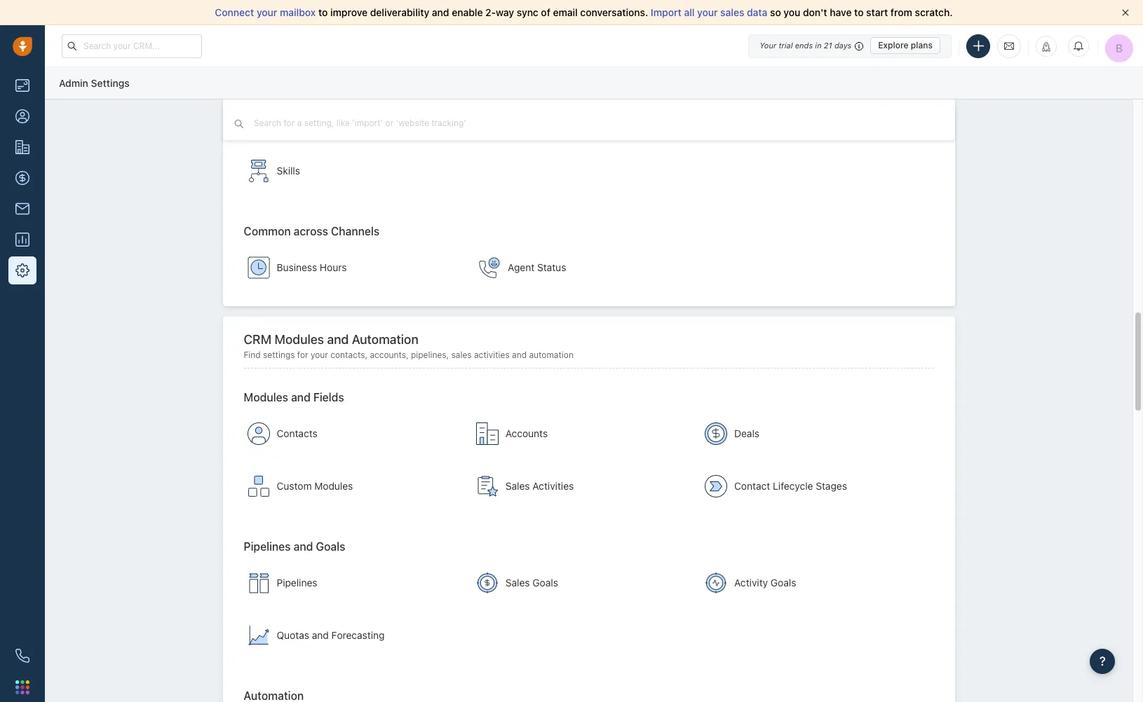 Task type: vqa. For each thing, say whether or not it's contained in the screenshot.
Awaiting Response link
no



Task type: describe. For each thing, give the bounding box(es) containing it.
agent
[[508, 262, 535, 274]]

sales goals link
[[469, 559, 694, 608]]

and down the custom
[[294, 541, 313, 553]]

ends
[[795, 41, 813, 50]]

hours
[[320, 262, 347, 274]]

accounts,
[[370, 350, 409, 360]]

quotas and forecasting link
[[240, 611, 465, 660]]

add working hours for different teams across time zones image
[[247, 257, 270, 279]]

business
[[277, 262, 317, 274]]

accounts link
[[469, 409, 694, 458]]

goals for activity goals
[[771, 577, 796, 589]]

pipelines for pipelines and goals
[[244, 541, 291, 553]]

0 horizontal spatial your
[[257, 6, 277, 18]]

common
[[244, 225, 291, 238]]

your trial ends in 21 days
[[760, 41, 851, 50]]

stages
[[816, 480, 847, 492]]

send email image
[[1004, 40, 1014, 52]]

automation
[[529, 350, 574, 360]]

status
[[537, 262, 566, 274]]

sales inside crm modules and automation find settings for your contacts, accounts, pipelines, sales activities and automation
[[451, 350, 472, 360]]

contacts,
[[331, 350, 367, 360]]

custom
[[277, 480, 312, 492]]

explore plans
[[878, 40, 933, 50]]

have
[[830, 6, 852, 18]]

create up to 10 pipelines to suit your sales process image
[[247, 572, 270, 594]]

improve
[[330, 6, 368, 18]]

conversations.
[[580, 6, 648, 18]]

contacts link
[[240, 409, 465, 458]]

admin
[[59, 77, 88, 89]]

start
[[866, 6, 888, 18]]

accounts
[[505, 428, 548, 440]]

create stages and statuses to capture the lifecycle of your contacts image
[[705, 475, 727, 498]]

0 horizontal spatial goals
[[316, 541, 345, 553]]

freshworks switcher image
[[15, 681, 29, 695]]

and left enable
[[432, 6, 449, 18]]

contact lifecycle stages
[[734, 480, 847, 492]]

deliverability
[[370, 6, 429, 18]]

0 vertical spatial sales
[[720, 6, 744, 18]]

admin settings
[[59, 77, 130, 89]]

pipelines for pipelines
[[277, 577, 317, 589]]

your
[[760, 41, 776, 50]]

in
[[815, 41, 822, 50]]

across
[[294, 225, 328, 238]]

connect your mailbox to improve deliverability and enable 2-way sync of email conversations. import all your sales data so you don't have to start from scratch.
[[215, 6, 953, 18]]

1 vertical spatial modules
[[244, 391, 288, 404]]

business hours
[[277, 262, 347, 274]]

sync
[[517, 6, 538, 18]]

automation inside crm modules and automation find settings for your contacts, accounts, pipelines, sales activities and automation
[[352, 332, 418, 347]]

skills
[[277, 165, 300, 177]]

crm modules and automation find settings for your contacts, accounts, pipelines, sales activities and automation
[[244, 332, 574, 360]]

goals for sales goals
[[532, 577, 558, 589]]

pipelines,
[[411, 350, 449, 360]]

lifecycle
[[773, 480, 813, 492]]

way
[[496, 6, 514, 18]]

manage all the fields you need for adding and updating contacts image
[[247, 423, 270, 445]]

create your own modules to capture your business process image
[[247, 475, 270, 498]]

what's new image
[[1041, 42, 1051, 52]]

forecasting
[[331, 629, 385, 641]]

activity goals link
[[698, 559, 923, 608]]

enable
[[452, 6, 483, 18]]

connect
[[215, 6, 254, 18]]

and up the contacts, at left
[[327, 332, 349, 347]]

channels
[[331, 225, 380, 238]]

skills link
[[240, 147, 465, 196]]

modules for crm
[[275, 332, 324, 347]]

21
[[824, 41, 832, 50]]

conversation properties
[[277, 112, 385, 124]]

create activities that are relevant to your business image
[[476, 475, 498, 498]]

scratch.
[[915, 6, 953, 18]]

conversation properties link
[[240, 94, 465, 143]]

denotes whether your agents are available on different communication channels image
[[478, 257, 501, 279]]

and left the "fields"
[[291, 391, 311, 404]]



Task type: locate. For each thing, give the bounding box(es) containing it.
0 vertical spatial modules
[[275, 332, 324, 347]]

explore plans link
[[870, 37, 940, 54]]

contact lifecycle stages link
[[698, 462, 923, 511]]

crm
[[244, 332, 271, 347]]

Search your CRM... text field
[[62, 34, 202, 58]]

days
[[834, 41, 851, 50]]

pipelines down pipelines and goals
[[277, 577, 317, 589]]

common across channels
[[244, 225, 380, 238]]

automation up accounts,
[[352, 332, 418, 347]]

0 vertical spatial automation
[[352, 332, 418, 347]]

1 vertical spatial sales
[[505, 577, 530, 589]]

from
[[891, 6, 912, 18]]

and inside quotas and forecasting 'link'
[[312, 629, 329, 641]]

1 horizontal spatial assign user and team goals for specific time periods image
[[705, 572, 727, 594]]

assign user and team goals for specific time periods image left activity at the bottom right of the page
[[705, 572, 727, 594]]

your inside crm modules and automation find settings for your contacts, accounts, pipelines, sales activities and automation
[[311, 350, 328, 360]]

0 horizontal spatial to
[[318, 6, 328, 18]]

1 horizontal spatial your
[[311, 350, 328, 360]]

sales left activities
[[451, 350, 472, 360]]

find
[[244, 350, 261, 360]]

2 assign user and team goals for specific time periods image from the left
[[705, 572, 727, 594]]

phone element
[[8, 642, 36, 670]]

to right mailbox
[[318, 6, 328, 18]]

business hours link
[[240, 243, 465, 292]]

custom modules link
[[240, 462, 465, 511]]

agent status
[[508, 262, 566, 274]]

sales goals
[[505, 577, 558, 589]]

properties
[[339, 112, 385, 124]]

data
[[747, 6, 767, 18]]

2-
[[485, 6, 496, 18]]

1 horizontal spatial automation
[[352, 332, 418, 347]]

1 horizontal spatial sales
[[720, 6, 744, 18]]

1 horizontal spatial to
[[854, 6, 864, 18]]

pipelines
[[244, 541, 291, 553], [277, 577, 317, 589]]

custom modules
[[277, 480, 353, 492]]

phone image
[[15, 649, 29, 663]]

and
[[432, 6, 449, 18], [327, 332, 349, 347], [512, 350, 527, 360], [291, 391, 311, 404], [294, 541, 313, 553], [312, 629, 329, 641]]

all
[[684, 6, 695, 18]]

don't
[[803, 6, 827, 18]]

2 sales from the top
[[505, 577, 530, 589]]

you
[[784, 6, 800, 18]]

modules and fields
[[244, 391, 344, 404]]

activity
[[734, 577, 768, 589]]

and right activities
[[512, 350, 527, 360]]

activity goals
[[734, 577, 796, 589]]

activities
[[532, 480, 574, 492]]

modules for custom
[[314, 480, 353, 492]]

quotas
[[277, 629, 309, 641]]

modules
[[275, 332, 324, 347], [244, 391, 288, 404], [314, 480, 353, 492]]

sales for sales goals
[[505, 577, 530, 589]]

automation down make accurate sales forecasts by letting users commit to deals icon
[[244, 690, 304, 702]]

2 to from the left
[[854, 6, 864, 18]]

manage properties to categorize and keep track of your conversations image
[[247, 107, 270, 130]]

modules right the custom
[[314, 480, 353, 492]]

automation
[[352, 332, 418, 347], [244, 690, 304, 702]]

assign user and team goals for specific time periods image for activity goals
[[705, 572, 727, 594]]

settings
[[91, 77, 130, 89]]

pipelines up create up to 10 pipelines to suit your sales process image
[[244, 541, 291, 553]]

deals
[[734, 428, 760, 440]]

of
[[541, 6, 550, 18]]

sales left data
[[720, 6, 744, 18]]

0 horizontal spatial sales
[[451, 350, 472, 360]]

pipelines link
[[240, 559, 465, 608]]

ai engine to assist agents and admins to solve complex problems image
[[710, 107, 732, 130]]

0 horizontal spatial assign user and team goals for specific time periods image
[[476, 572, 498, 594]]

assign user and team goals for specific time periods image inside sales goals link
[[476, 572, 498, 594]]

sales
[[720, 6, 744, 18], [451, 350, 472, 360]]

2 horizontal spatial goals
[[771, 577, 796, 589]]

goals inside activity goals link
[[771, 577, 796, 589]]

connect your mailbox link
[[215, 6, 318, 18]]

manage all the fields you need for adding and updating deals image
[[705, 423, 727, 445]]

modules up for in the left of the page
[[275, 332, 324, 347]]

1 vertical spatial automation
[[244, 690, 304, 702]]

agent status link
[[471, 243, 697, 292]]

1 to from the left
[[318, 6, 328, 18]]

manage all the fields you need for adding and updating accounts image
[[476, 423, 498, 445]]

deals link
[[698, 409, 923, 458]]

2 vertical spatial modules
[[314, 480, 353, 492]]

make accurate sales forecasts by letting users commit to deals image
[[247, 625, 270, 647]]

sales for sales activities
[[505, 480, 530, 492]]

modules up manage all the fields you need for adding and updating contacts image
[[244, 391, 288, 404]]

import
[[651, 6, 682, 18]]

your right for in the left of the page
[[311, 350, 328, 360]]

so
[[770, 6, 781, 18]]

goals inside sales goals link
[[532, 577, 558, 589]]

assign user and team goals for specific time periods image for sales goals
[[476, 572, 498, 594]]

sales activities link
[[469, 462, 694, 511]]

and right quotas
[[312, 629, 329, 641]]

trial
[[779, 41, 793, 50]]

close image
[[1122, 9, 1129, 16]]

1 vertical spatial pipelines
[[277, 577, 317, 589]]

activities
[[474, 350, 510, 360]]

your right all at the top of the page
[[697, 6, 718, 18]]

Search for a setting, like 'import' or 'website tracking' text field
[[252, 116, 536, 130]]

contacts
[[277, 428, 318, 440]]

0 vertical spatial sales
[[505, 480, 530, 492]]

fields
[[313, 391, 344, 404]]

for
[[297, 350, 308, 360]]

mailbox
[[280, 6, 316, 18]]

2 horizontal spatial your
[[697, 6, 718, 18]]

pipelines and goals
[[244, 541, 345, 553]]

your left mailbox
[[257, 6, 277, 18]]

assign user and team goals for specific time periods image inside activity goals link
[[705, 572, 727, 594]]

sales activities
[[505, 480, 574, 492]]

explore
[[878, 40, 909, 50]]

1 vertical spatial sales
[[451, 350, 472, 360]]

assign user and team goals for specific time periods image left sales goals
[[476, 572, 498, 594]]

initiate discussions from conversations and tasks with agents or collaborators image
[[478, 107, 501, 130]]

sales
[[505, 480, 530, 492], [505, 577, 530, 589]]

0 vertical spatial pipelines
[[244, 541, 291, 553]]

route and prioritize conversations automatically based on agents' skills image
[[247, 160, 270, 182]]

email
[[553, 6, 578, 18]]

contact
[[734, 480, 770, 492]]

to left the start
[[854, 6, 864, 18]]

1 horizontal spatial goals
[[532, 577, 558, 589]]

plans
[[911, 40, 933, 50]]

1 sales from the top
[[505, 480, 530, 492]]

quotas and forecasting
[[277, 629, 385, 641]]

settings
[[263, 350, 295, 360]]

0 horizontal spatial automation
[[244, 690, 304, 702]]

conversation
[[277, 112, 336, 124]]

import all your sales data link
[[651, 6, 770, 18]]

1 assign user and team goals for specific time periods image from the left
[[476, 572, 498, 594]]

assign user and team goals for specific time periods image
[[476, 572, 498, 594], [705, 572, 727, 594]]

your
[[257, 6, 277, 18], [697, 6, 718, 18], [311, 350, 328, 360]]

modules inside crm modules and automation find settings for your contacts, accounts, pipelines, sales activities and automation
[[275, 332, 324, 347]]



